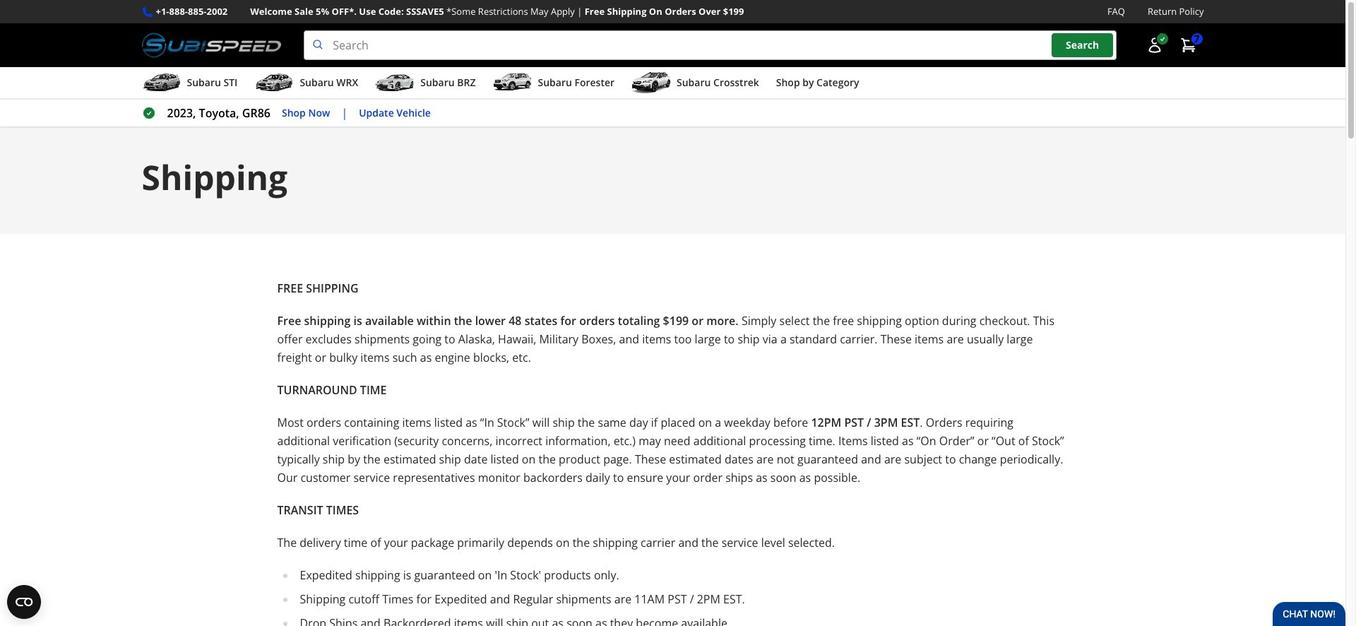 Task type: describe. For each thing, give the bounding box(es) containing it.
search input field
[[304, 30, 1117, 60]]

a subaru sti thumbnail image image
[[142, 72, 181, 93]]

subispeed logo image
[[142, 30, 281, 60]]

a subaru forester thumbnail image image
[[493, 72, 532, 93]]



Task type: vqa. For each thing, say whether or not it's contained in the screenshot.
the Policy
no



Task type: locate. For each thing, give the bounding box(es) containing it.
a subaru wrx thumbnail image image
[[255, 72, 294, 93]]

a subaru crosstrek thumbnail image image
[[632, 72, 671, 93]]

button image
[[1146, 37, 1163, 54]]

open widget image
[[7, 585, 41, 619]]

a subaru brz thumbnail image image
[[375, 72, 415, 93]]



